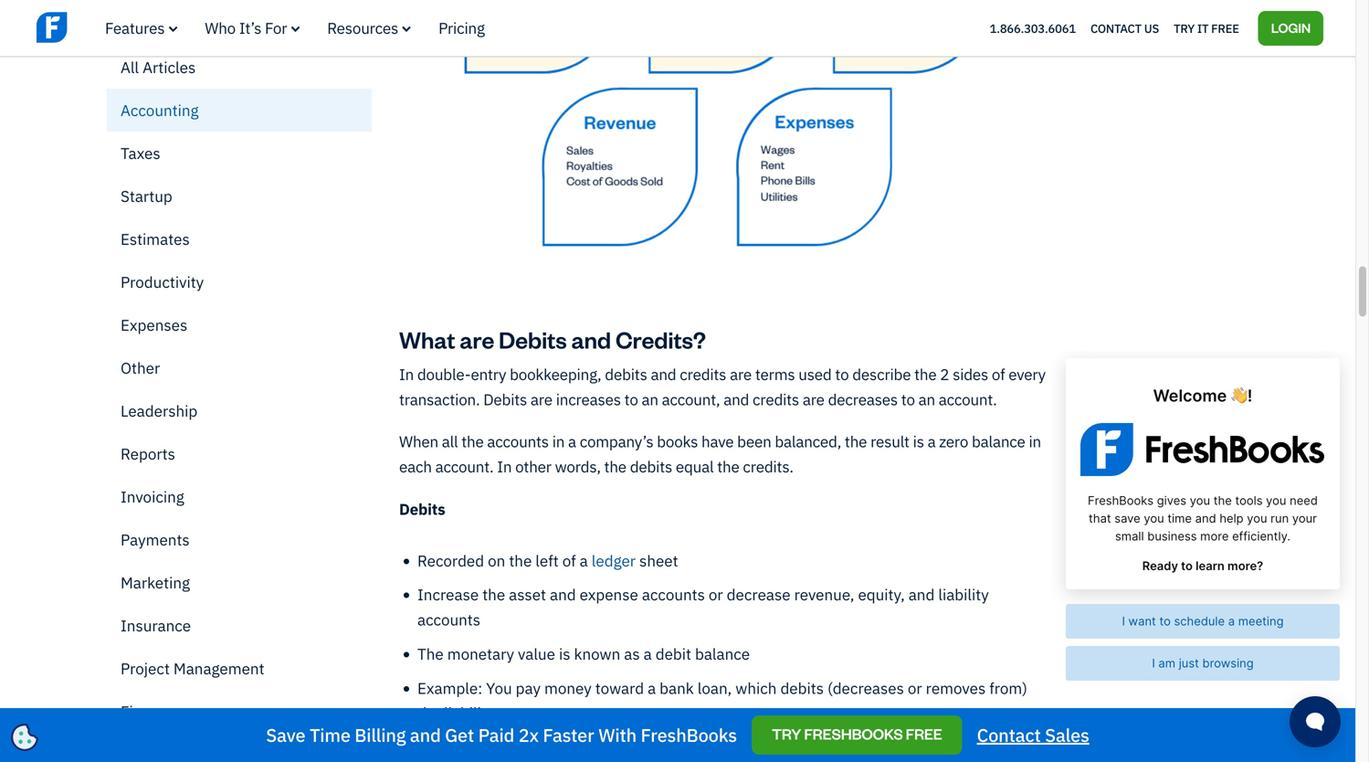 Task type: describe. For each thing, give the bounding box(es) containing it.
reports
[[121, 444, 175, 464]]

loan,
[[698, 678, 732, 698]]

on
[[488, 550, 506, 571]]

other
[[121, 358, 160, 378]]

cookie preferences image
[[11, 724, 38, 751]]

billing
[[355, 723, 406, 747]]

liability inside example: you pay money toward a bank loan, which debits (decreases or removes from) the liability account.
[[444, 703, 495, 723]]

1.866.303.6061 link
[[990, 20, 1077, 36]]

debits inside when all the accounts in a company's books have been balanced, the result is a zero balance in each account. in other words, the debits equal the credits.
[[630, 457, 673, 477]]

try freshbooks free link
[[752, 716, 963, 755]]

what
[[399, 324, 456, 354]]

the right the on
[[509, 550, 532, 571]]

and down credits?
[[651, 364, 677, 384]]

leadership link
[[107, 389, 372, 432]]

a right as
[[644, 644, 652, 664]]

2 horizontal spatial accounts
[[642, 585, 705, 605]]

articles
[[143, 57, 196, 77]]

decrease
[[727, 585, 791, 605]]

been
[[738, 432, 772, 452]]

startup link
[[107, 175, 372, 218]]

and right account,
[[724, 389, 750, 409]]

and up bookkeeping,
[[572, 324, 611, 354]]

marketing link
[[107, 561, 372, 604]]

0 horizontal spatial to
[[625, 389, 638, 409]]

contact for contact sales
[[978, 723, 1041, 747]]

0 vertical spatial debits
[[499, 324, 567, 354]]

credits?
[[616, 324, 706, 354]]

in double-entry bookkeeping, debits and credits are terms used to describe the 2 sides of every transaction. debits are increases to an account, and credits are decreases to an account.
[[399, 364, 1046, 409]]

of inside in double-entry bookkeeping, debits and credits are terms used to describe the 2 sides of every transaction. debits are increases to an account, and credits are decreases to an account.
[[992, 364, 1006, 384]]

taxes
[[121, 143, 161, 163]]

books
[[657, 432, 698, 452]]

removes
[[926, 678, 986, 698]]

the right all
[[462, 432, 484, 452]]

freshbooks logo image
[[37, 10, 178, 45]]

free for try freshbooks free
[[906, 724, 943, 743]]

when all the accounts in a company's books have been balanced, the result is a zero balance in each account. in other words, the debits equal the credits.
[[399, 432, 1042, 477]]

finance link
[[107, 690, 372, 733]]

contact for contact us
[[1091, 20, 1142, 36]]

project management
[[121, 658, 265, 679]]

the down the company's
[[605, 457, 627, 477]]

words,
[[555, 457, 601, 477]]

zero
[[940, 432, 969, 452]]

2x
[[519, 723, 539, 747]]

every
[[1009, 364, 1046, 384]]

which
[[736, 678, 777, 698]]

result
[[871, 432, 910, 452]]

recorded on the left of a ledger sheet
[[418, 550, 679, 571]]

resources
[[327, 18, 399, 38]]

all articles
[[121, 57, 196, 77]]

the
[[418, 644, 444, 664]]

payments
[[121, 530, 190, 550]]

2
[[941, 364, 950, 384]]

try for try freshbooks free
[[772, 724, 802, 743]]

project
[[121, 658, 170, 679]]

freshbooks inside 'link'
[[805, 724, 903, 743]]

and right equity,
[[909, 585, 935, 605]]

the inside increase the asset and expense accounts or decrease revenue, equity, and liability accounts
[[483, 585, 506, 605]]

what are debits and credits?
[[399, 324, 706, 354]]

are left terms
[[730, 364, 752, 384]]

get
[[445, 723, 474, 747]]

from)
[[990, 678, 1028, 698]]

accounting
[[121, 100, 199, 120]]

try it free link
[[1174, 16, 1240, 40]]

startup
[[121, 186, 172, 206]]

asset
[[509, 585, 547, 605]]

company's
[[580, 432, 654, 452]]

illustration: 5 account types in accounting image
[[399, 0, 1054, 292]]

each
[[399, 457, 432, 477]]

bank
[[660, 678, 694, 698]]

1 horizontal spatial to
[[836, 364, 849, 384]]

a for loan,
[[648, 678, 656, 698]]

free for try it free
[[1212, 20, 1240, 36]]

a left the zero
[[928, 432, 936, 452]]

increases
[[556, 389, 621, 409]]

the inside example: you pay money toward a bank loan, which debits (decreases or removes from) the liability account.
[[418, 703, 440, 723]]

other
[[516, 457, 552, 477]]

debits inside in double-entry bookkeeping, debits and credits are terms used to describe the 2 sides of every transaction. debits are increases to an account, and credits are decreases to an account.
[[484, 389, 527, 409]]

2 vertical spatial debits
[[399, 499, 446, 519]]

2 in from the left
[[1030, 432, 1042, 452]]

1 in from the left
[[553, 432, 565, 452]]

or inside increase the asset and expense accounts or decrease revenue, equity, and liability accounts
[[709, 585, 724, 605]]

paid
[[478, 723, 515, 747]]

are down the used
[[803, 389, 825, 409]]

other link
[[107, 346, 372, 389]]

monetary
[[448, 644, 515, 664]]

and right the asset
[[550, 585, 576, 605]]

2 vertical spatial accounts
[[418, 610, 481, 630]]

the down have
[[718, 457, 740, 477]]

expense
[[580, 585, 639, 605]]

balance inside when all the accounts in a company's books have been balanced, the result is a zero balance in each account. in other words, the debits equal the credits.
[[972, 432, 1026, 452]]

reports link
[[107, 432, 372, 475]]

describe
[[853, 364, 911, 384]]

transaction.
[[399, 389, 480, 409]]

2 horizontal spatial to
[[902, 389, 916, 409]]

contact us link
[[1091, 16, 1160, 40]]

all articles link
[[107, 46, 372, 89]]

with
[[599, 723, 637, 747]]

recorded
[[418, 550, 484, 571]]

marketing
[[121, 573, 190, 593]]

revenue,
[[795, 585, 855, 605]]

credits.
[[743, 457, 794, 477]]

features link
[[105, 18, 178, 38]]



Task type: locate. For each thing, give the bounding box(es) containing it.
is right the value
[[559, 644, 571, 664]]

login
[[1272, 19, 1311, 36]]

in left other
[[497, 457, 512, 477]]

payments link
[[107, 518, 372, 561]]

debit
[[656, 644, 692, 664]]

try down which
[[772, 724, 802, 743]]

the left the asset
[[483, 585, 506, 605]]

a inside example: you pay money toward a bank loan, which debits (decreases or removes from) the liability account.
[[648, 678, 656, 698]]

as
[[624, 644, 640, 664]]

liability up 'get' at the left of page
[[444, 703, 495, 723]]

debits down each
[[399, 499, 446, 519]]

equal
[[676, 457, 714, 477]]

accounting link
[[107, 89, 372, 132]]

0 horizontal spatial free
[[906, 724, 943, 743]]

are up "entry"
[[460, 324, 495, 354]]

contact sales
[[978, 723, 1090, 747]]

insurance link
[[107, 604, 372, 647]]

0 vertical spatial contact
[[1091, 20, 1142, 36]]

0 vertical spatial accounts
[[488, 432, 549, 452]]

1 an from the left
[[642, 389, 659, 409]]

when
[[399, 432, 439, 452]]

accounts down increase
[[418, 610, 481, 630]]

1 vertical spatial debits
[[630, 457, 673, 477]]

save time billing and get paid 2x faster with freshbooks
[[266, 723, 737, 747]]

1 vertical spatial account.
[[436, 457, 494, 477]]

taxes link
[[107, 132, 372, 175]]

0 horizontal spatial balance
[[695, 644, 750, 664]]

expenses
[[121, 315, 188, 335]]

credits down terms
[[753, 389, 800, 409]]

features
[[105, 18, 165, 38]]

have
[[702, 432, 734, 452]]

try for try it free
[[1174, 20, 1195, 36]]

try left it
[[1174, 20, 1195, 36]]

a left the ledger link
[[580, 550, 588, 571]]

debits inside in double-entry bookkeeping, debits and credits are terms used to describe the 2 sides of every transaction. debits are increases to an account, and credits are decreases to an account.
[[605, 364, 648, 384]]

1 horizontal spatial an
[[919, 389, 936, 409]]

0 horizontal spatial or
[[709, 585, 724, 605]]

a left the bank
[[648, 678, 656, 698]]

debits inside example: you pay money toward a bank loan, which debits (decreases or removes from) the liability account.
[[781, 678, 824, 698]]

0 horizontal spatial credits
[[680, 364, 727, 384]]

1 vertical spatial try
[[772, 724, 802, 743]]

1 vertical spatial or
[[908, 678, 923, 698]]

1 horizontal spatial or
[[908, 678, 923, 698]]

balance
[[972, 432, 1026, 452], [695, 644, 750, 664]]

1 vertical spatial debits
[[484, 389, 527, 409]]

estimates
[[121, 229, 190, 249]]

1 horizontal spatial in
[[1030, 432, 1042, 452]]

0 vertical spatial is
[[914, 432, 925, 452]]

0 horizontal spatial of
[[563, 550, 576, 571]]

to right increases
[[625, 389, 638, 409]]

account,
[[662, 389, 721, 409]]

money
[[545, 678, 592, 698]]

balanced,
[[775, 432, 842, 452]]

contact left us
[[1091, 20, 1142, 36]]

double-
[[418, 364, 471, 384]]

1 vertical spatial in
[[497, 457, 512, 477]]

0 vertical spatial or
[[709, 585, 724, 605]]

productivity
[[121, 272, 204, 292]]

1 vertical spatial of
[[563, 550, 576, 571]]

accounts down sheet
[[642, 585, 705, 605]]

balance right the zero
[[972, 432, 1026, 452]]

account.
[[939, 389, 998, 409], [436, 457, 494, 477], [498, 703, 558, 723]]

0 horizontal spatial account.
[[436, 457, 494, 477]]

ledger
[[592, 550, 636, 571]]

0 vertical spatial in
[[399, 364, 414, 384]]

0 vertical spatial credits
[[680, 364, 727, 384]]

value
[[518, 644, 556, 664]]

a up words,
[[568, 432, 577, 452]]

1 horizontal spatial of
[[992, 364, 1006, 384]]

equity,
[[859, 585, 905, 605]]

account. inside in double-entry bookkeeping, debits and credits are terms used to describe the 2 sides of every transaction. debits are increases to an account, and credits are decreases to an account.
[[939, 389, 998, 409]]

to down describe
[[902, 389, 916, 409]]

liability right equity,
[[939, 585, 989, 605]]

0 vertical spatial debits
[[605, 364, 648, 384]]

all
[[442, 432, 458, 452]]

try inside 'link'
[[772, 724, 802, 743]]

is right "result"
[[914, 432, 925, 452]]

contact sales link
[[978, 723, 1090, 748]]

us
[[1145, 20, 1160, 36]]

0 vertical spatial liability
[[939, 585, 989, 605]]

debits right which
[[781, 678, 824, 698]]

1 vertical spatial accounts
[[642, 585, 705, 605]]

insurance
[[121, 616, 191, 636]]

freshbooks down (decreases
[[805, 724, 903, 743]]

1 vertical spatial balance
[[695, 644, 750, 664]]

sides
[[953, 364, 989, 384]]

0 horizontal spatial contact
[[978, 723, 1041, 747]]

free down removes
[[906, 724, 943, 743]]

example:
[[418, 678, 483, 698]]

account. inside example: you pay money toward a bank loan, which debits (decreases or removes from) the liability account.
[[498, 703, 558, 723]]

1 vertical spatial contact
[[978, 723, 1041, 747]]

debits down "entry"
[[484, 389, 527, 409]]

1 horizontal spatial accounts
[[488, 432, 549, 452]]

free right it
[[1212, 20, 1240, 36]]

2 vertical spatial account.
[[498, 703, 558, 723]]

in inside when all the accounts in a company's books have been balanced, the result is a zero balance in each account. in other words, the debits equal the credits.
[[497, 457, 512, 477]]

the inside in double-entry bookkeeping, debits and credits are terms used to describe the 2 sides of every transaction. debits are increases to an account, and credits are decreases to an account.
[[915, 364, 937, 384]]

accounts up other
[[488, 432, 549, 452]]

2 vertical spatial debits
[[781, 678, 824, 698]]

decreases
[[829, 389, 898, 409]]

management
[[174, 658, 265, 679]]

in up words,
[[553, 432, 565, 452]]

liability inside increase the asset and expense accounts or decrease revenue, equity, and liability accounts
[[939, 585, 989, 605]]

debits up increases
[[605, 364, 648, 384]]

time
[[310, 723, 351, 747]]

all
[[121, 57, 139, 77]]

increase
[[418, 585, 479, 605]]

0 horizontal spatial is
[[559, 644, 571, 664]]

1 horizontal spatial account.
[[498, 703, 558, 723]]

1 vertical spatial free
[[906, 724, 943, 743]]

or left removes
[[908, 678, 923, 698]]

cookie consent banner dialog
[[14, 537, 288, 748]]

sheet
[[640, 550, 679, 571]]

project management link
[[107, 647, 372, 690]]

freshbooks down example: you pay money toward a bank loan, which debits (decreases or removes from) the liability account.
[[641, 723, 737, 747]]

0 vertical spatial try
[[1174, 20, 1195, 36]]

the
[[915, 364, 937, 384], [462, 432, 484, 452], [845, 432, 868, 452], [605, 457, 627, 477], [718, 457, 740, 477], [509, 550, 532, 571], [483, 585, 506, 605], [418, 703, 440, 723]]

or inside example: you pay money toward a bank loan, which debits (decreases or removes from) the liability account.
[[908, 678, 923, 698]]

the left '2'
[[915, 364, 937, 384]]

0 horizontal spatial in
[[553, 432, 565, 452]]

accounts inside when all the accounts in a company's books have been balanced, the result is a zero balance in each account. in other words, the debits equal the credits.
[[488, 432, 549, 452]]

account. down all
[[436, 457, 494, 477]]

estimates link
[[107, 218, 372, 260]]

is
[[914, 432, 925, 452], [559, 644, 571, 664]]

for
[[265, 18, 287, 38]]

it
[[1198, 20, 1209, 36]]

login link
[[1259, 11, 1324, 45]]

terms
[[756, 364, 796, 384]]

0 vertical spatial of
[[992, 364, 1006, 384]]

free inside 'link'
[[906, 724, 943, 743]]

1 horizontal spatial credits
[[753, 389, 800, 409]]

are down bookkeeping,
[[531, 389, 553, 409]]

account. up "2x"
[[498, 703, 558, 723]]

to right the used
[[836, 364, 849, 384]]

try it free
[[1174, 20, 1240, 36]]

the left "result"
[[845, 432, 868, 452]]

1.866.303.6061
[[990, 20, 1077, 36]]

1 vertical spatial is
[[559, 644, 571, 664]]

expenses link
[[107, 303, 372, 346]]

account. down "sides"
[[939, 389, 998, 409]]

faster
[[543, 723, 595, 747]]

1 horizontal spatial try
[[1174, 20, 1195, 36]]

1 vertical spatial liability
[[444, 703, 495, 723]]

save
[[266, 723, 306, 747]]

contact us
[[1091, 20, 1160, 36]]

a for sheet
[[580, 550, 588, 571]]

a for books
[[568, 432, 577, 452]]

who it's for
[[205, 18, 287, 38]]

1 horizontal spatial contact
[[1091, 20, 1142, 36]]

1 horizontal spatial in
[[497, 457, 512, 477]]

leadership
[[121, 401, 198, 421]]

contact down from)
[[978, 723, 1041, 747]]

0 horizontal spatial an
[[642, 389, 659, 409]]

debits up bookkeeping,
[[499, 324, 567, 354]]

freshbooks
[[641, 723, 737, 747], [805, 724, 903, 743]]

of right left
[[563, 550, 576, 571]]

productivity link
[[107, 260, 372, 303]]

(decreases
[[828, 678, 905, 698]]

sales
[[1046, 723, 1090, 747]]

balance up "loan,"
[[695, 644, 750, 664]]

debits down books
[[630, 457, 673, 477]]

0 horizontal spatial in
[[399, 364, 414, 384]]

toward
[[596, 678, 644, 698]]

accounts
[[488, 432, 549, 452], [642, 585, 705, 605], [418, 610, 481, 630]]

1 horizontal spatial is
[[914, 432, 925, 452]]

contact
[[1091, 20, 1142, 36], [978, 723, 1041, 747]]

pay
[[516, 678, 541, 698]]

is inside when all the accounts in a company's books have been balanced, the result is a zero balance in each account. in other words, the debits equal the credits.
[[914, 432, 925, 452]]

credits up account,
[[680, 364, 727, 384]]

used
[[799, 364, 832, 384]]

0 vertical spatial account.
[[939, 389, 998, 409]]

the down example: in the left of the page
[[418, 703, 440, 723]]

of right "sides"
[[992, 364, 1006, 384]]

2 an from the left
[[919, 389, 936, 409]]

2 horizontal spatial account.
[[939, 389, 998, 409]]

in down every on the right
[[1030, 432, 1042, 452]]

in left double-
[[399, 364, 414, 384]]

0 horizontal spatial freshbooks
[[641, 723, 737, 747]]

known
[[574, 644, 621, 664]]

account. inside when all the accounts in a company's books have been balanced, the result is a zero balance in each account. in other words, the debits equal the credits.
[[436, 457, 494, 477]]

it's
[[239, 18, 262, 38]]

who
[[205, 18, 236, 38]]

free
[[1212, 20, 1240, 36], [906, 724, 943, 743]]

or left decrease
[[709, 585, 724, 605]]

left
[[536, 550, 559, 571]]

0 vertical spatial balance
[[972, 432, 1026, 452]]

who it's for link
[[205, 18, 300, 38]]

0 horizontal spatial try
[[772, 724, 802, 743]]

try freshbooks free
[[772, 724, 943, 743]]

1 horizontal spatial freshbooks
[[805, 724, 903, 743]]

in inside in double-entry bookkeeping, debits and credits are terms used to describe the 2 sides of every transaction. debits are increases to an account, and credits are decreases to an account.
[[399, 364, 414, 384]]

0 horizontal spatial liability
[[444, 703, 495, 723]]

of
[[992, 364, 1006, 384], [563, 550, 576, 571]]

1 horizontal spatial free
[[1212, 20, 1240, 36]]

0 horizontal spatial accounts
[[418, 610, 481, 630]]

1 vertical spatial credits
[[753, 389, 800, 409]]

0 vertical spatial free
[[1212, 20, 1240, 36]]

1 horizontal spatial liability
[[939, 585, 989, 605]]

and left 'get' at the left of page
[[410, 723, 441, 747]]

1 horizontal spatial balance
[[972, 432, 1026, 452]]



Task type: vqa. For each thing, say whether or not it's contained in the screenshot.
topmost BUY NOW & SAVE link
no



